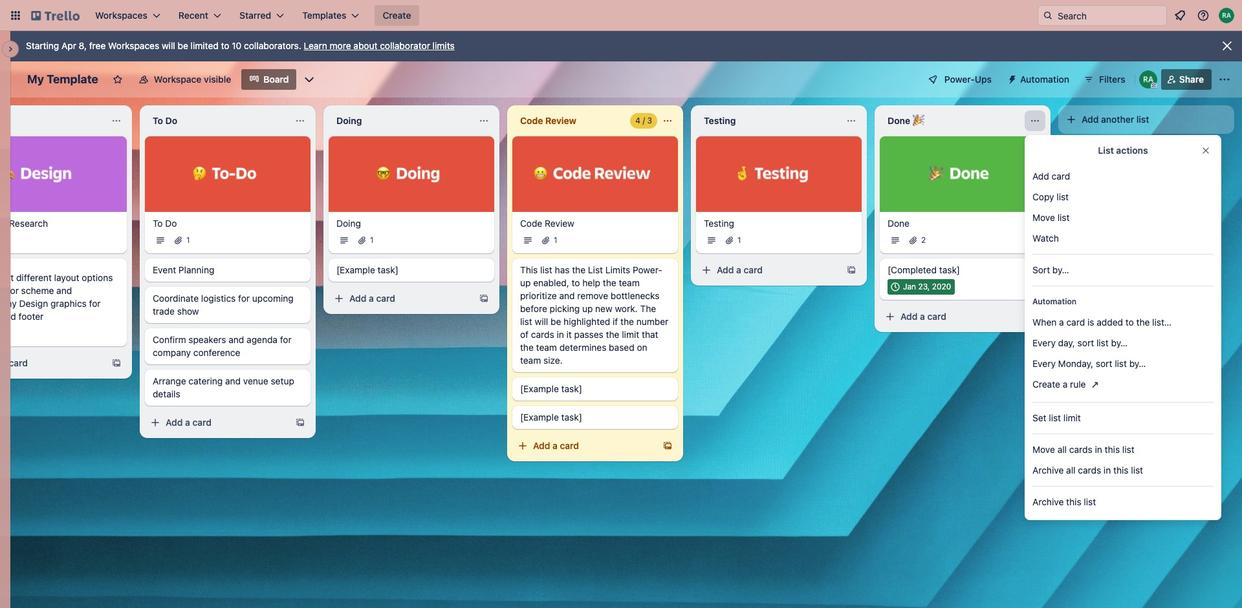 Task type: locate. For each thing, give the bounding box(es) containing it.
passes
[[574, 329, 603, 340]]

this for move all cards in this list
[[1105, 444, 1120, 455]]

done left 🎉
[[888, 115, 910, 126]]

code review inside code review text box
[[520, 115, 576, 126]]

testing inside testing link
[[704, 218, 734, 229]]

testing link
[[704, 217, 854, 230]]

Done 🎉 text field
[[880, 111, 1025, 131]]

ruby anderson (rubyanderson7) image right open information menu icon
[[1219, 8, 1234, 23]]

workspace visible button
[[131, 69, 239, 90]]

create up collaborator on the left top of page
[[383, 10, 411, 21]]

back to home image
[[31, 5, 80, 26]]

to do up event
[[153, 218, 177, 229]]

by… for day,
[[1111, 338, 1128, 349]]

workspaces up free
[[95, 10, 147, 21]]

and inside confirm speakers and agenda for company conference
[[229, 334, 244, 345]]

this for archive all cards in this list
[[1113, 465, 1129, 476]]

limits
[[433, 40, 455, 51]]

1 for code review
[[554, 235, 557, 245]]

add
[[1082, 114, 1099, 125], [1032, 171, 1049, 182], [717, 264, 734, 275], [349, 293, 366, 304], [901, 311, 918, 322], [166, 417, 183, 428], [533, 440, 550, 451]]

limits
[[605, 264, 630, 275]]

archive
[[1032, 465, 1064, 476], [1032, 497, 1064, 508]]

2 vertical spatial in
[[1104, 465, 1111, 476]]

by… right sort
[[1052, 265, 1069, 276]]

2 1 from the left
[[370, 235, 374, 245]]

in left it
[[557, 329, 564, 340]]

0 vertical spatial done
[[888, 115, 910, 126]]

move for move list
[[1032, 212, 1055, 223]]

cards for move
[[1069, 444, 1092, 455]]

learn
[[304, 40, 327, 51]]

1 vertical spatial and
[[229, 334, 244, 345]]

add a card for event planning
[[166, 417, 211, 428]]

1 down "doing" link
[[370, 235, 374, 245]]

2 horizontal spatial to
[[1126, 317, 1134, 328]]

all down set list limit
[[1058, 444, 1067, 455]]

1 vertical spatial testing
[[704, 218, 734, 229]]

every monday, sort list by… link
[[1025, 354, 1221, 375]]

my
[[27, 72, 44, 86]]

limit
[[622, 329, 639, 340], [1063, 413, 1081, 424]]

and left venue
[[225, 376, 241, 387]]

move list
[[1032, 212, 1070, 223]]

0 vertical spatial [example
[[336, 264, 375, 275]]

for right logistics
[[238, 293, 250, 304]]

2 do from the top
[[165, 218, 177, 229]]

2 vertical spatial to
[[1126, 317, 1134, 328]]

this list has the list limits power- up enabled, to help the team prioritize and remove bottlenecks before picking up new work. the list will be highlighted if the number of cards in it passes the limit that the team determines based on team size.
[[520, 264, 668, 366]]

0 vertical spatial to
[[153, 115, 163, 126]]

this down archive all cards in this list
[[1066, 497, 1081, 508]]

do for "to do" text box
[[165, 115, 177, 126]]

0 vertical spatial for
[[238, 293, 250, 304]]

doing inside text field
[[336, 115, 362, 126]]

1 vertical spatial in
[[1095, 444, 1102, 455]]

[example for [example task] link to the middle
[[520, 383, 559, 394]]

code review for code review text box at the top of the page
[[520, 115, 576, 126]]

0 horizontal spatial be
[[178, 40, 188, 51]]

star or unstar board image
[[113, 74, 123, 85]]

every for every day, sort list by…
[[1032, 338, 1056, 349]]

1 horizontal spatial in
[[1095, 444, 1102, 455]]

by… down when a card is added to the list… link
[[1111, 338, 1128, 349]]

starred
[[239, 10, 271, 21]]

0 vertical spatial move
[[1032, 212, 1055, 223]]

Search field
[[1053, 6, 1166, 25]]

cards down move all cards in this list
[[1078, 465, 1101, 476]]

2 vertical spatial cards
[[1078, 465, 1101, 476]]

Jan 23, 2020 checkbox
[[888, 279, 955, 295]]

add a card button for this list has the list limits power- up enabled, to help the team prioritize and remove bottlenecks before picking up new work. the list will be highlighted if the number of cards in it passes the limit that the team determines based on team size.
[[512, 436, 655, 456]]

4 1 from the left
[[737, 235, 741, 245]]

1 vertical spatial archive
[[1032, 497, 1064, 508]]

move inside move list link
[[1032, 212, 1055, 223]]

before
[[520, 303, 547, 314]]

power- up the done 🎉 text field
[[944, 74, 975, 85]]

this down move all cards in this list link
[[1113, 465, 1129, 476]]

1 move from the top
[[1032, 212, 1055, 223]]

will down before
[[535, 316, 548, 327]]

archive for archive this list
[[1032, 497, 1064, 508]]

board link
[[241, 69, 297, 90]]

list down when a card is added to the list…
[[1097, 338, 1109, 349]]

list down every day, sort list by… link
[[1115, 358, 1127, 369]]

review for code review text box at the top of the page
[[545, 115, 576, 126]]

learn more about collaborator limits link
[[304, 40, 455, 51]]

0 notifications image
[[1172, 8, 1188, 23]]

1 vertical spatial up
[[582, 303, 593, 314]]

archive all cards in this list link
[[1025, 461, 1221, 481]]

details
[[153, 389, 180, 400]]

0 vertical spatial review
[[545, 115, 576, 126]]

the inside when a card is added to the list… link
[[1136, 317, 1150, 328]]

1 vertical spatial will
[[535, 316, 548, 327]]

and
[[559, 290, 575, 301], [229, 334, 244, 345], [225, 376, 241, 387]]

and up conference
[[229, 334, 244, 345]]

cards
[[531, 329, 554, 340], [1069, 444, 1092, 455], [1078, 465, 1101, 476]]

23,
[[918, 282, 930, 291]]

3 1 from the left
[[554, 235, 557, 245]]

done inside the done 🎉 text field
[[888, 115, 910, 126]]

bottlenecks
[[611, 290, 660, 301]]

coordinate
[[153, 293, 199, 304]]

1 vertical spatial code
[[520, 218, 542, 229]]

create
[[383, 10, 411, 21], [1032, 379, 1060, 390]]

0 horizontal spatial for
[[238, 293, 250, 304]]

doing for "doing" link
[[336, 218, 361, 229]]

0 vertical spatial do
[[165, 115, 177, 126]]

task]
[[378, 264, 398, 275], [939, 264, 960, 275], [561, 383, 582, 394], [561, 412, 582, 423]]

1 vertical spatial to do
[[153, 218, 177, 229]]

2 vertical spatial by…
[[1129, 358, 1146, 369]]

ruby anderson (rubyanderson7) image
[[1219, 8, 1234, 23], [1139, 71, 1157, 89]]

code review inside code review link
[[520, 218, 574, 229]]

list right the 'set'
[[1049, 413, 1061, 424]]

for inside confirm speakers and agenda for company conference
[[280, 334, 292, 345]]

up down "this"
[[520, 277, 531, 288]]

task] inside [completed task] link
[[939, 264, 960, 275]]

search image
[[1043, 10, 1053, 21]]

1 horizontal spatial will
[[535, 316, 548, 327]]

2 vertical spatial [example
[[520, 412, 559, 423]]

the down if
[[606, 329, 619, 340]]

1 horizontal spatial to
[[572, 277, 580, 288]]

0 horizontal spatial limit
[[622, 329, 639, 340]]

visible
[[204, 74, 231, 85]]

1 vertical spatial every
[[1032, 358, 1056, 369]]

0 vertical spatial sort
[[1078, 338, 1094, 349]]

done link
[[888, 217, 1038, 230]]

2 horizontal spatial by…
[[1129, 358, 1146, 369]]

0 horizontal spatial sort
[[1078, 338, 1094, 349]]

add a card for this list has the list limits power- up enabled, to help the team prioritize and remove bottlenecks before picking up new work. the list will be highlighted if the number of cards in it passes the limit that the team determines based on team size.
[[533, 440, 579, 451]]

list…
[[1152, 317, 1172, 328]]

move down the 'set'
[[1032, 444, 1055, 455]]

1 vertical spatial by…
[[1111, 338, 1128, 349]]

0 vertical spatial be
[[178, 40, 188, 51]]

move inside move all cards in this list link
[[1032, 444, 1055, 455]]

0 vertical spatial every
[[1032, 338, 1056, 349]]

to left the help
[[572, 277, 580, 288]]

for right agenda
[[280, 334, 292, 345]]

list left actions
[[1098, 145, 1114, 156]]

create for create
[[383, 10, 411, 21]]

[example for the top [example task] link
[[336, 264, 375, 275]]

when a card is added to the list… link
[[1025, 312, 1221, 333]]

do inside text box
[[165, 115, 177, 126]]

this inside move all cards in this list link
[[1105, 444, 1120, 455]]

list inside every monday, sort list by… link
[[1115, 358, 1127, 369]]

1 down testing link
[[737, 235, 741, 245]]

1 every from the top
[[1032, 338, 1056, 349]]

1 horizontal spatial by…
[[1111, 338, 1128, 349]]

2 vertical spatial team
[[520, 355, 541, 366]]

card
[[1052, 171, 1070, 182], [744, 264, 763, 275], [376, 293, 395, 304], [927, 311, 946, 322], [1066, 317, 1085, 328], [192, 417, 211, 428], [560, 440, 579, 451]]

limit right the 'set'
[[1063, 413, 1081, 424]]

2 code review from the top
[[520, 218, 574, 229]]

2 code from the top
[[520, 218, 542, 229]]

0 vertical spatial power-
[[944, 74, 975, 85]]

1 vertical spatial for
[[280, 334, 292, 345]]

0 vertical spatial list
[[1098, 145, 1114, 156]]

1 vertical spatial done
[[888, 218, 910, 229]]

to inside text box
[[153, 115, 163, 126]]

cards for archive
[[1078, 465, 1101, 476]]

to left 10
[[221, 40, 229, 51]]

0 vertical spatial all
[[1058, 444, 1067, 455]]

do down workspace
[[165, 115, 177, 126]]

to do down workspace
[[153, 115, 177, 126]]

Code Review text field
[[512, 111, 630, 131]]

enabled,
[[533, 277, 569, 288]]

4
[[635, 116, 640, 126]]

to
[[221, 40, 229, 51], [572, 277, 580, 288], [1126, 317, 1134, 328]]

0 vertical spatial and
[[559, 290, 575, 301]]

this up archive all cards in this list link
[[1105, 444, 1120, 455]]

to down workspace
[[153, 115, 163, 126]]

1 vertical spatial create
[[1032, 379, 1060, 390]]

confirm speakers and agenda for company conference
[[153, 334, 292, 358]]

code for code review text box at the top of the page
[[520, 115, 543, 126]]

1 horizontal spatial power-
[[944, 74, 975, 85]]

done up [completed
[[888, 218, 910, 229]]

automation up when
[[1032, 297, 1077, 307]]

up
[[520, 277, 531, 288], [582, 303, 593, 314]]

create from template… image for testing
[[846, 265, 857, 275]]

list right another
[[1137, 114, 1149, 125]]

review inside code review link
[[545, 218, 574, 229]]

1 for doing
[[370, 235, 374, 245]]

1 vertical spatial do
[[165, 218, 177, 229]]

and for for
[[229, 334, 244, 345]]

in up archive all cards in this list
[[1095, 444, 1102, 455]]

will up workspace
[[162, 40, 175, 51]]

team up bottlenecks
[[619, 277, 640, 288]]

and up picking
[[559, 290, 575, 301]]

2 archive from the top
[[1032, 497, 1064, 508]]

0 vertical spatial code review
[[520, 115, 576, 126]]

1
[[186, 235, 190, 245], [370, 235, 374, 245], [554, 235, 557, 245], [737, 235, 741, 245]]

is
[[1087, 317, 1094, 328]]

when
[[1032, 317, 1057, 328]]

workspace
[[154, 74, 201, 85]]

to
[[153, 115, 163, 126], [153, 218, 163, 229]]

every down when
[[1032, 338, 1056, 349]]

done inside done 'link'
[[888, 218, 910, 229]]

the
[[640, 303, 656, 314]]

2 vertical spatial this
[[1066, 497, 1081, 508]]

2 done from the top
[[888, 218, 910, 229]]

0 vertical spatial ruby anderson (rubyanderson7) image
[[1219, 8, 1234, 23]]

a for code review
[[553, 440, 558, 451]]

1 horizontal spatial limit
[[1063, 413, 1081, 424]]

1 vertical spatial to
[[153, 218, 163, 229]]

2 to do from the top
[[153, 218, 177, 229]]

team left size.
[[520, 355, 541, 366]]

1 vertical spatial sort
[[1096, 358, 1112, 369]]

archive up archive this list
[[1032, 465, 1064, 476]]

[example task] link
[[336, 264, 486, 277], [520, 383, 670, 396], [520, 411, 670, 424]]

set list limit link
[[1025, 408, 1221, 429]]

create from template… image
[[846, 265, 857, 275], [479, 293, 489, 304], [295, 418, 305, 428], [662, 441, 673, 451]]

for inside coordinate logistics for upcoming trade show
[[238, 293, 250, 304]]

0 vertical spatial testing
[[704, 115, 736, 126]]

0 vertical spatial doing
[[336, 115, 362, 126]]

testing for the testing text field
[[704, 115, 736, 126]]

1 horizontal spatial create from template… image
[[1030, 312, 1040, 322]]

add inside button
[[1082, 114, 1099, 125]]

event
[[153, 264, 176, 275]]

1 horizontal spatial be
[[551, 316, 561, 327]]

card for to do
[[192, 417, 211, 428]]

and for setup
[[225, 376, 241, 387]]

sort right day,
[[1078, 338, 1094, 349]]

be left limited
[[178, 40, 188, 51]]

Testing text field
[[696, 111, 841, 131]]

be
[[178, 40, 188, 51], [551, 316, 561, 327]]

testing inside text field
[[704, 115, 736, 126]]

the down "of" at the left bottom
[[520, 342, 534, 353]]

watch link
[[1025, 228, 1221, 249]]

sort down every day, sort list by… link
[[1096, 358, 1112, 369]]

add card link
[[1025, 166, 1221, 187]]

1 vertical spatial be
[[551, 316, 561, 327]]

workspaces down workspaces "dropdown button"
[[108, 40, 159, 51]]

1 vertical spatial list
[[588, 264, 603, 275]]

added
[[1097, 317, 1123, 328]]

a for doing
[[369, 293, 374, 304]]

move
[[1032, 212, 1055, 223], [1032, 444, 1055, 455]]

all down move all cards in this list
[[1066, 465, 1075, 476]]

for
[[238, 293, 250, 304], [280, 334, 292, 345]]

add for code review
[[533, 440, 550, 451]]

2 move from the top
[[1032, 444, 1055, 455]]

in
[[557, 329, 564, 340], [1095, 444, 1102, 455], [1104, 465, 1111, 476]]

0 vertical spatial code
[[520, 115, 543, 126]]

list down move all cards in this list link
[[1131, 465, 1143, 476]]

cards right "of" at the left bottom
[[531, 329, 554, 340]]

1 code from the top
[[520, 115, 543, 126]]

list down archive all cards in this list
[[1084, 497, 1096, 508]]

all for archive
[[1066, 465, 1075, 476]]

1 code review from the top
[[520, 115, 576, 126]]

1 testing from the top
[[704, 115, 736, 126]]

[example task]
[[336, 264, 398, 275], [520, 383, 582, 394], [520, 412, 582, 423]]

that
[[642, 329, 658, 340]]

team up size.
[[536, 342, 557, 353]]

0 vertical spatial archive
[[1032, 465, 1064, 476]]

None text field
[[0, 111, 106, 131]]

list inside copy list link
[[1057, 191, 1069, 202]]

every up create a rule
[[1032, 358, 1056, 369]]

by… down every day, sort list by… link
[[1129, 358, 1146, 369]]

/
[[643, 116, 645, 126]]

0 vertical spatial workspaces
[[95, 10, 147, 21]]

card for testing
[[744, 264, 763, 275]]

list up archive all cards in this list link
[[1122, 444, 1134, 455]]

1 vertical spatial to
[[572, 277, 580, 288]]

0 horizontal spatial power-
[[633, 264, 662, 275]]

1 archive from the top
[[1032, 465, 1064, 476]]

cards inside this list has the list limits power- up enabled, to help the team prioritize and remove bottlenecks before picking up new work. the list will be highlighted if the number of cards in it passes the limit that the team determines based on team size.
[[531, 329, 554, 340]]

to do for 'to do' link at left top
[[153, 218, 177, 229]]

create left rule on the right
[[1032, 379, 1060, 390]]

to do inside text box
[[153, 115, 177, 126]]

2 vertical spatial [example task] link
[[520, 411, 670, 424]]

determines
[[559, 342, 606, 353]]

1 to from the top
[[153, 115, 163, 126]]

create from template… image down sort
[[1030, 312, 1040, 322]]

add a card button
[[696, 260, 838, 280], [329, 288, 471, 309], [880, 306, 1022, 327], [145, 412, 287, 433], [512, 436, 655, 456]]

1 vertical spatial workspaces
[[108, 40, 159, 51]]

1 to do from the top
[[153, 115, 177, 126]]

1 vertical spatial code review
[[520, 218, 574, 229]]

list inside every day, sort list by… link
[[1097, 338, 1109, 349]]

arrange catering and venue setup details link
[[153, 375, 303, 401]]

2 horizontal spatial in
[[1104, 465, 1111, 476]]

To Do text field
[[145, 111, 290, 131]]

archive down archive all cards in this list
[[1032, 497, 1064, 508]]

list right copy
[[1057, 191, 1069, 202]]

to for "to do" text box
[[153, 115, 163, 126]]

limit up based
[[622, 329, 639, 340]]

0 horizontal spatial by…
[[1052, 265, 1069, 276]]

1 vertical spatial cards
[[1069, 444, 1092, 455]]

0 vertical spatial automation
[[1020, 74, 1069, 85]]

1 vertical spatial [example task]
[[520, 383, 582, 394]]

0 vertical spatial limit
[[622, 329, 639, 340]]

move down copy
[[1032, 212, 1055, 223]]

automation left "filters" button
[[1020, 74, 1069, 85]]

[example for bottom [example task] link
[[520, 412, 559, 423]]

to inside when a card is added to the list… link
[[1126, 317, 1134, 328]]

power-
[[944, 74, 975, 85], [633, 264, 662, 275]]

[example
[[336, 264, 375, 275], [520, 383, 559, 394], [520, 412, 559, 423]]

to up event
[[153, 218, 163, 229]]

list up the help
[[588, 264, 603, 275]]

0 horizontal spatial in
[[557, 329, 564, 340]]

this member is an admin of this board. image
[[1151, 83, 1157, 89]]

apr
[[61, 40, 76, 51]]

1 1 from the left
[[186, 235, 190, 245]]

1 up has
[[554, 235, 557, 245]]

list inside move list link
[[1058, 212, 1070, 223]]

and inside arrange catering and venue setup details
[[225, 376, 241, 387]]

list down copy list
[[1058, 212, 1070, 223]]

a for done 🎉
[[920, 311, 925, 322]]

1 horizontal spatial sort
[[1096, 358, 1112, 369]]

1 doing from the top
[[336, 115, 362, 126]]

every for every monday, sort list by…
[[1032, 358, 1056, 369]]

code inside text box
[[520, 115, 543, 126]]

sm image
[[1002, 69, 1020, 87]]

will
[[162, 40, 175, 51], [535, 316, 548, 327]]

to for 'to do' link at left top
[[153, 218, 163, 229]]

the right has
[[572, 264, 586, 275]]

create from template… image for doing
[[479, 293, 489, 304]]

the
[[572, 264, 586, 275], [603, 277, 616, 288], [620, 316, 634, 327], [1136, 317, 1150, 328], [606, 329, 619, 340], [520, 342, 534, 353]]

0 horizontal spatial create from template… image
[[111, 358, 122, 368]]

0 horizontal spatial ruby anderson (rubyanderson7) image
[[1139, 71, 1157, 89]]

arrange catering and venue setup details
[[153, 376, 294, 400]]

up up highlighted
[[582, 303, 593, 314]]

power- up bottlenecks
[[633, 264, 662, 275]]

list inside the set list limit link
[[1049, 413, 1061, 424]]

the right if
[[620, 316, 634, 327]]

code review link
[[520, 217, 670, 230]]

add for doing
[[349, 293, 366, 304]]

1 done from the top
[[888, 115, 910, 126]]

2 every from the top
[[1032, 358, 1056, 369]]

0 vertical spatial to
[[221, 40, 229, 51]]

every monday, sort list by…
[[1032, 358, 1146, 369]]

0 vertical spatial this
[[1105, 444, 1120, 455]]

1 vertical spatial ruby anderson (rubyanderson7) image
[[1139, 71, 1157, 89]]

ups
[[975, 74, 992, 85]]

cards up archive all cards in this list
[[1069, 444, 1092, 455]]

2 vertical spatial and
[[225, 376, 241, 387]]

do up event
[[165, 218, 177, 229]]

card for doing
[[376, 293, 395, 304]]

0 vertical spatial create
[[383, 10, 411, 21]]

done for done
[[888, 218, 910, 229]]

list inside add another list button
[[1137, 114, 1149, 125]]

1 horizontal spatial create
[[1032, 379, 1060, 390]]

share button
[[1161, 69, 1212, 90]]

all for move
[[1058, 444, 1067, 455]]

1 do from the top
[[165, 115, 177, 126]]

1 for testing
[[737, 235, 741, 245]]

review inside code review text box
[[545, 115, 576, 126]]

ruby anderson (rubyanderson7) image right filters
[[1139, 71, 1157, 89]]

1 horizontal spatial for
[[280, 334, 292, 345]]

doing link
[[336, 217, 486, 230]]

1 vertical spatial move
[[1032, 444, 1055, 455]]

be down picking
[[551, 316, 561, 327]]

1 vertical spatial this
[[1113, 465, 1129, 476]]

the left the list…
[[1136, 317, 1150, 328]]

to right added on the right bottom of the page
[[1126, 317, 1134, 328]]

2 to from the top
[[153, 218, 163, 229]]

2 testing from the top
[[704, 218, 734, 229]]

2 doing from the top
[[336, 218, 361, 229]]

0 vertical spatial in
[[557, 329, 564, 340]]

list inside this list has the list limits power- up enabled, to help the team prioritize and remove bottlenecks before picking up new work. the list will be highlighted if the number of cards in it passes the limit that the team determines based on team size.
[[588, 264, 603, 275]]

this inside archive all cards in this list link
[[1113, 465, 1129, 476]]

catering
[[189, 376, 223, 387]]

done for done 🎉
[[888, 115, 910, 126]]

a for testing
[[736, 264, 741, 275]]

2 review from the top
[[545, 218, 574, 229]]

1 up event planning
[[186, 235, 190, 245]]

0 horizontal spatial to
[[221, 40, 229, 51]]

0 horizontal spatial create
[[383, 10, 411, 21]]

create from template… image left "company"
[[111, 358, 122, 368]]

create inside button
[[383, 10, 411, 21]]

sort
[[1078, 338, 1094, 349], [1096, 358, 1112, 369]]

new
[[595, 303, 612, 314]]

recent button
[[171, 5, 229, 26]]

1 review from the top
[[545, 115, 576, 126]]

0 vertical spatial cards
[[531, 329, 554, 340]]

set list limit
[[1032, 413, 1081, 424]]

in down move all cards in this list link
[[1104, 465, 1111, 476]]

create from template… image
[[1030, 312, 1040, 322], [111, 358, 122, 368]]

template
[[47, 72, 98, 86]]

in for move
[[1095, 444, 1102, 455]]



Task type: describe. For each thing, give the bounding box(es) containing it.
collaborators.
[[244, 40, 301, 51]]

sort
[[1032, 265, 1050, 276]]

1 horizontal spatial ruby anderson (rubyanderson7) image
[[1219, 8, 1234, 23]]

0 horizontal spatial up
[[520, 277, 531, 288]]

will inside this list has the list limits power- up enabled, to help the team prioritize and remove bottlenecks before picking up new work. the list will be highlighted if the number of cards in it passes the limit that the team determines based on team size.
[[535, 316, 548, 327]]

this inside archive this list link
[[1066, 497, 1081, 508]]

automation button
[[1002, 69, 1077, 90]]

company
[[153, 347, 191, 358]]

add a card button for event planning
[[145, 412, 287, 433]]

task] for [completed task] link
[[939, 264, 960, 275]]

recent
[[178, 10, 208, 21]]

power- inside this list has the list limits power- up enabled, to help the team prioritize and remove bottlenecks before picking up new work. the list will be highlighted if the number of cards in it passes the limit that the team determines based on team size.
[[633, 264, 662, 275]]

of
[[520, 329, 529, 340]]

task] for [example task] link to the middle
[[561, 383, 582, 394]]

doing for doing text field
[[336, 115, 362, 126]]

list inside archive all cards in this list link
[[1131, 465, 1143, 476]]

sort for monday,
[[1096, 358, 1112, 369]]

2
[[921, 235, 926, 245]]

confirm speakers and agenda for company conference link
[[153, 334, 303, 359]]

0 vertical spatial will
[[162, 40, 175, 51]]

2020
[[932, 282, 951, 291]]

code review for code review link
[[520, 218, 574, 229]]

trade
[[153, 306, 175, 317]]

sort by…
[[1032, 265, 1069, 276]]

1 horizontal spatial up
[[582, 303, 593, 314]]

add for to do
[[166, 417, 183, 428]]

create a rule link
[[1025, 375, 1221, 397]]

in inside this list has the list limits power- up enabled, to help the team prioritize and remove bottlenecks before picking up new work. the list will be highlighted if the number of cards in it passes the limit that the team determines based on team size.
[[557, 329, 564, 340]]

upcoming
[[252, 293, 294, 304]]

highlighted
[[564, 316, 610, 327]]

copy
[[1032, 191, 1054, 202]]

agenda
[[247, 334, 278, 345]]

number
[[636, 316, 668, 327]]

free
[[89, 40, 106, 51]]

sort by… link
[[1025, 260, 1221, 281]]

filters button
[[1080, 69, 1129, 90]]

task] for bottom [example task] link
[[561, 412, 582, 423]]

archive for archive all cards in this list
[[1032, 465, 1064, 476]]

set
[[1032, 413, 1046, 424]]

done 🎉
[[888, 115, 924, 126]]

to inside this list has the list limits power- up enabled, to help the team prioritize and remove bottlenecks before picking up new work. the list will be highlighted if the number of cards in it passes the limit that the team determines based on team size.
[[572, 277, 580, 288]]

logistics
[[201, 293, 236, 304]]

to do link
[[153, 217, 303, 230]]

show menu image
[[1218, 73, 1231, 86]]

jan
[[903, 282, 916, 291]]

coordinate logistics for upcoming trade show
[[153, 293, 294, 317]]

0 vertical spatial team
[[619, 277, 640, 288]]

collaborator
[[380, 40, 430, 51]]

archive all cards in this list
[[1032, 465, 1143, 476]]

sort for day,
[[1078, 338, 1094, 349]]

list up "of" at the left bottom
[[520, 316, 532, 327]]

list up enabled,
[[540, 264, 552, 275]]

0 vertical spatial by…
[[1052, 265, 1069, 276]]

power- inside "button"
[[944, 74, 975, 85]]

more
[[330, 40, 351, 51]]

coordinate logistics for upcoming trade show link
[[153, 292, 303, 318]]

3
[[647, 116, 652, 126]]

create button
[[375, 5, 419, 26]]

1 vertical spatial automation
[[1032, 297, 1077, 307]]

review for code review link
[[545, 218, 574, 229]]

in for archive
[[1104, 465, 1111, 476]]

card for code review
[[560, 440, 579, 451]]

Board name text field
[[21, 69, 105, 90]]

1 horizontal spatial list
[[1098, 145, 1114, 156]]

add for testing
[[717, 264, 734, 275]]

workspace visible
[[154, 74, 231, 85]]

open information menu image
[[1197, 9, 1210, 22]]

about
[[353, 40, 377, 51]]

10
[[232, 40, 242, 51]]

starred button
[[232, 5, 292, 26]]

add another list button
[[1058, 105, 1234, 134]]

create a rule
[[1032, 379, 1086, 390]]

day,
[[1058, 338, 1075, 349]]

be inside this list has the list limits power- up enabled, to help the team prioritize and remove bottlenecks before picking up new work. the list will be highlighted if the number of cards in it passes the limit that the team determines based on team size.
[[551, 316, 561, 327]]

workspaces button
[[87, 5, 168, 26]]

add a card button for [example task]
[[329, 288, 471, 309]]

the down 'limits'
[[603, 277, 616, 288]]

customize views image
[[303, 73, 316, 86]]

add a card for [example task]
[[349, 293, 395, 304]]

remove
[[577, 290, 608, 301]]

move all cards in this list
[[1032, 444, 1134, 455]]

a for to do
[[185, 417, 190, 428]]

0 vertical spatial create from template… image
[[1030, 312, 1040, 322]]

testing for testing link
[[704, 218, 734, 229]]

primary element
[[0, 0, 1242, 31]]

create from template… image for code review
[[662, 441, 673, 451]]

1 vertical spatial create from template… image
[[111, 358, 122, 368]]

templates
[[302, 10, 346, 21]]

move for move all cards in this list
[[1032, 444, 1055, 455]]

by… for monday,
[[1129, 358, 1146, 369]]

filters
[[1099, 74, 1125, 85]]

4 / 3
[[635, 116, 652, 126]]

add card
[[1032, 171, 1070, 182]]

another
[[1101, 114, 1134, 125]]

0 vertical spatial [example task]
[[336, 264, 398, 275]]

and inside this list has the list limits power- up enabled, to help the team prioritize and remove bottlenecks before picking up new work. the list will be highlighted if the number of cards in it passes the limit that the team determines based on team size.
[[559, 290, 575, 301]]

code for code review link
[[520, 218, 542, 229]]

when a card is added to the list…
[[1032, 317, 1172, 328]]

list inside archive this list link
[[1084, 497, 1096, 508]]

this list has the list limits power- up enabled, to help the team prioritize and remove bottlenecks before picking up new work. the list will be highlighted if the number of cards in it passes the limit that the team determines based on team size. link
[[520, 264, 670, 367]]

jan 23, 2020
[[903, 282, 951, 291]]

0 vertical spatial [example task] link
[[336, 264, 486, 277]]

this
[[520, 264, 538, 275]]

event planning
[[153, 264, 214, 275]]

add for done 🎉
[[901, 311, 918, 322]]

arrange
[[153, 376, 186, 387]]

to do for "to do" text box
[[153, 115, 177, 126]]

templates button
[[295, 5, 367, 26]]

1 vertical spatial [example task] link
[[520, 383, 670, 396]]

my template
[[27, 72, 98, 86]]

add another list
[[1082, 114, 1149, 125]]

help
[[582, 277, 600, 288]]

move list link
[[1025, 208, 1221, 228]]

8,
[[79, 40, 87, 51]]

1 vertical spatial limit
[[1063, 413, 1081, 424]]

actions
[[1116, 145, 1148, 156]]

copy list link
[[1025, 187, 1221, 208]]

card for done 🎉
[[927, 311, 946, 322]]

Doing text field
[[329, 111, 474, 131]]

every day, sort list by…
[[1032, 338, 1128, 349]]

2 vertical spatial [example task]
[[520, 412, 582, 423]]

workspaces inside "dropdown button"
[[95, 10, 147, 21]]

prioritize
[[520, 290, 557, 301]]

create from template… image for to do
[[295, 418, 305, 428]]

watch
[[1032, 233, 1059, 244]]

planning
[[179, 264, 214, 275]]

list inside move all cards in this list link
[[1122, 444, 1134, 455]]

do for 'to do' link at left top
[[165, 218, 177, 229]]

limit inside this list has the list limits power- up enabled, to help the team prioritize and remove bottlenecks before picking up new work. the list will be highlighted if the number of cards in it passes the limit that the team determines based on team size.
[[622, 329, 639, 340]]

1 for to do
[[186, 235, 190, 245]]

create for create a rule
[[1032, 379, 1060, 390]]

setup
[[271, 376, 294, 387]]

limited
[[191, 40, 219, 51]]

conference
[[193, 347, 240, 358]]

archive this list link
[[1025, 492, 1221, 513]]

1 vertical spatial team
[[536, 342, 557, 353]]

[completed
[[888, 264, 937, 275]]

[completed task] link
[[888, 264, 1038, 277]]

automation inside button
[[1020, 74, 1069, 85]]

task] for the top [example task] link
[[378, 264, 398, 275]]

event planning link
[[153, 264, 303, 277]]

🎉
[[913, 115, 924, 126]]

share
[[1179, 74, 1204, 85]]

on
[[637, 342, 647, 353]]

if
[[613, 316, 618, 327]]

move all cards in this list link
[[1025, 440, 1221, 461]]

starting
[[26, 40, 59, 51]]

work.
[[615, 303, 638, 314]]

based
[[609, 342, 634, 353]]

monday,
[[1058, 358, 1093, 369]]



Task type: vqa. For each thing, say whether or not it's contained in the screenshot.
HOME image
no



